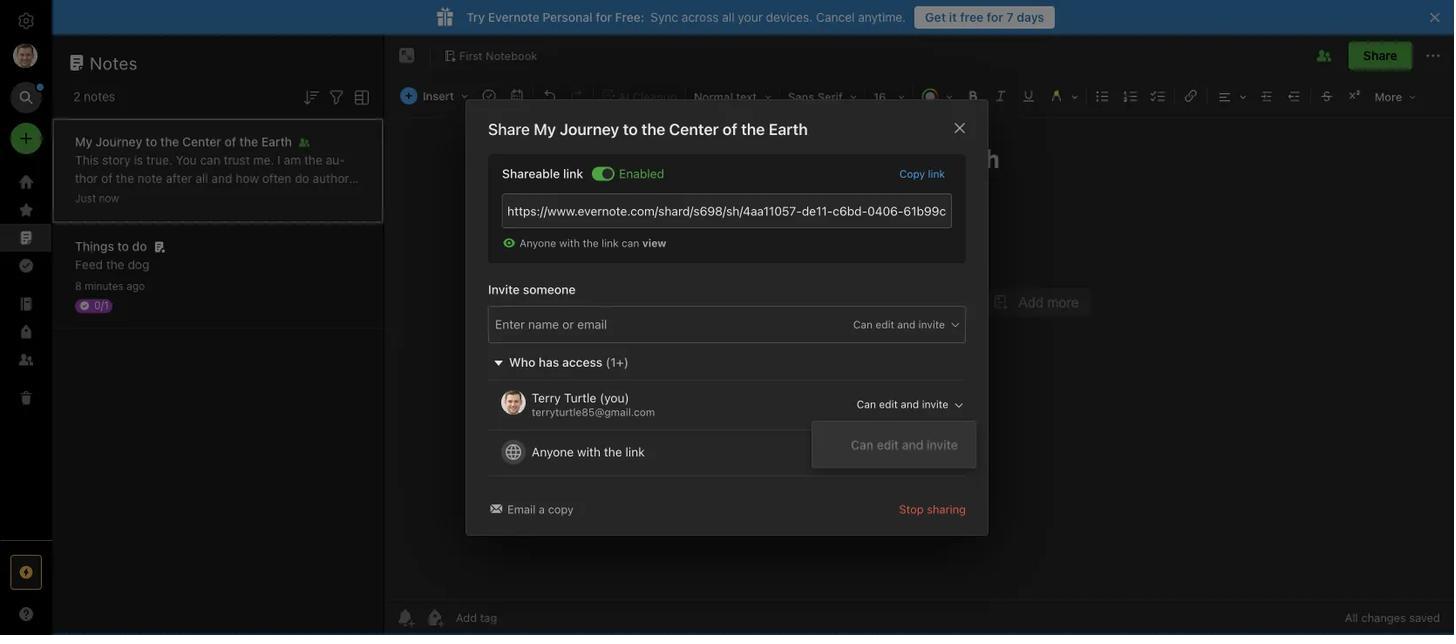 Task type: describe. For each thing, give the bounding box(es) containing it.
get it free for 7 days button
[[915, 6, 1055, 29]]

someone
[[523, 283, 576, 297]]

feed
[[75, 258, 103, 272]]

terryturtle85@gmail.com
[[532, 406, 655, 419]]

now
[[99, 192, 119, 205]]

and for can edit and invite link
[[902, 438, 924, 452]]

my
[[279, 190, 295, 204]]

of inside this story is true. you can trust me. i am the au thor of the note after all and how often do authors lie? "if it is published, it's the truth," my grandpappy us...
[[101, 171, 113, 186]]

the down "terryturtle85@gmail.com"
[[604, 445, 622, 460]]

note
[[137, 171, 163, 186]]

0/1
[[94, 300, 109, 312]]

can for can edit and invite link
[[851, 438, 874, 452]]

italic image
[[989, 84, 1013, 108]]

enabled
[[619, 167, 665, 181]]

1 horizontal spatial of
[[225, 135, 236, 149]]

sync
[[651, 10, 679, 24]]

anyone with the link can view
[[520, 237, 667, 250]]

try
[[467, 10, 485, 24]]

sharing
[[927, 503, 966, 516]]

who
[[509, 356, 536, 370]]

1 horizontal spatial all
[[722, 10, 735, 24]]

link inside "button"
[[928, 168, 945, 180]]

invite for can edit and invite link
[[927, 438, 958, 452]]

minutes
[[85, 280, 124, 293]]

edit for can edit and invite link
[[877, 438, 899, 452]]

edit for the terry turtle (you) access dropdown field
[[879, 399, 898, 411]]

am
[[284, 153, 301, 167]]

true.
[[146, 153, 173, 167]]

us...
[[148, 208, 171, 222]]

free:
[[615, 10, 645, 24]]

i
[[277, 153, 281, 167]]

days
[[1017, 10, 1045, 24]]

invite
[[488, 283, 520, 297]]

0 horizontal spatial my
[[75, 135, 92, 149]]

cancel
[[816, 10, 855, 24]]

stop sharing
[[900, 503, 966, 516]]

Shared URL text field
[[502, 194, 952, 229]]

share for share my journey to the center of the earth
[[488, 120, 530, 139]]

get
[[926, 10, 946, 24]]

invite for select permission field
[[919, 319, 945, 331]]

who has access (1+)
[[509, 356, 629, 370]]

truth,"
[[240, 190, 275, 204]]

evernote
[[488, 10, 540, 24]]

copy link
[[900, 168, 945, 180]]

1 horizontal spatial earth
[[769, 120, 808, 139]]

try evernote personal for free: sync across all your devices. cancel anytime.
[[467, 10, 906, 24]]

1 horizontal spatial my
[[534, 120, 556, 139]]

across
[[682, 10, 719, 24]]

first
[[460, 49, 483, 62]]

can edit and invite for can edit and invite link
[[851, 438, 958, 452]]

lie?
[[75, 190, 94, 204]]

changes
[[1362, 612, 1407, 625]]

8
[[75, 280, 82, 293]]

first notebook
[[460, 49, 538, 62]]

the right am
[[304, 153, 323, 167]]

stop sharing button
[[900, 501, 966, 518]]

link left shared link switcher icon
[[563, 167, 584, 181]]

has
[[539, 356, 559, 370]]

get it free for 7 days
[[926, 10, 1045, 24]]

notes
[[84, 89, 115, 104]]

task image
[[477, 84, 501, 108]]

do inside this story is true. you can trust me. i am the au thor of the note after all and how often do authors lie? "if it is published, it's the truth," my grandpappy us...
[[295, 171, 309, 186]]

0 horizontal spatial center
[[182, 135, 221, 149]]

a
[[539, 503, 545, 516]]

copy link button
[[900, 166, 945, 182]]

just now
[[75, 192, 119, 205]]

add a reminder image
[[395, 608, 416, 629]]

the right it's
[[219, 190, 237, 204]]

Select permission field
[[820, 317, 962, 333]]

the down the things to do
[[106, 258, 124, 272]]

close image
[[950, 118, 971, 139]]

email a copy
[[508, 503, 574, 516]]

share for share
[[1364, 48, 1398, 63]]

more image
[[1369, 84, 1423, 108]]

this
[[75, 153, 99, 167]]

the down heading level image
[[741, 120, 765, 139]]

1 horizontal spatial is
[[134, 153, 143, 167]]

numbered list image
[[1119, 84, 1143, 108]]

link left 'view'
[[602, 237, 619, 250]]

for for 7
[[987, 10, 1004, 24]]

published,
[[136, 190, 195, 204]]

terry turtle (you) terryturtle85@gmail.com
[[532, 391, 655, 419]]

thor
[[75, 153, 345, 186]]

0 horizontal spatial journey
[[96, 135, 142, 149]]

bold image
[[961, 84, 985, 108]]

add tag image
[[425, 608, 446, 629]]

story
[[102, 153, 131, 167]]

anyone for anyone with the link can view
[[520, 237, 557, 250]]

me.
[[253, 153, 274, 167]]

invite someone
[[488, 283, 576, 297]]

1 horizontal spatial can
[[622, 237, 640, 250]]

dog
[[128, 258, 149, 272]]

the down story
[[116, 171, 134, 186]]

and for select permission field
[[898, 319, 916, 331]]

"if
[[97, 190, 110, 204]]

first notebook button
[[438, 44, 544, 68]]

insert image
[[396, 84, 474, 108]]

grandpappy
[[75, 208, 144, 222]]

terry
[[532, 391, 561, 405]]

all changes saved
[[1346, 612, 1441, 625]]

2
[[73, 89, 81, 104]]

this story is true. you can trust me. i am the au thor of the note after all and how often do authors lie? "if it is published, it's the truth," my grandpappy us...
[[75, 153, 355, 222]]

view
[[643, 237, 667, 250]]

can edit and invite link
[[813, 433, 976, 457]]

link down "terryturtle85@gmail.com"
[[626, 445, 645, 460]]

home image
[[16, 172, 37, 193]]

just
[[75, 192, 96, 205]]

anyone with the link
[[532, 445, 645, 460]]

shareable link
[[502, 167, 584, 181]]

with for anyone with the link can view
[[559, 237, 580, 250]]

settings image
[[16, 10, 37, 31]]

Terry Turtle (you) Access dropdown field
[[823, 397, 965, 412]]

checklist image
[[1147, 84, 1171, 108]]

alignment image
[[1210, 84, 1253, 108]]

turtle
[[564, 391, 597, 405]]



Task type: locate. For each thing, give the bounding box(es) containing it.
0 vertical spatial can edit and invite
[[854, 319, 945, 331]]

of down heading level image
[[723, 120, 738, 139]]

0 horizontal spatial share
[[488, 120, 530, 139]]

1 horizontal spatial share
[[1364, 48, 1398, 63]]

the up enabled
[[642, 120, 666, 139]]

invite inside select permission field
[[919, 319, 945, 331]]

it inside get it free for 7 days button
[[949, 10, 957, 24]]

1 vertical spatial can edit and invite
[[857, 399, 949, 411]]

1 horizontal spatial to
[[146, 135, 157, 149]]

my journey to the center of the earth
[[75, 135, 292, 149]]

share down calendar event icon on the left top of page
[[488, 120, 530, 139]]

0 vertical spatial can
[[200, 153, 220, 167]]

trust
[[224, 153, 250, 167]]

tree
[[0, 168, 52, 540]]

share inside button
[[1364, 48, 1398, 63]]

undo image
[[537, 84, 562, 108]]

all
[[1346, 612, 1359, 625]]

can edit and invite inside select permission field
[[854, 319, 945, 331]]

2 notes
[[73, 89, 115, 104]]

1 vertical spatial can
[[857, 399, 877, 411]]

with
[[559, 237, 580, 250], [577, 445, 601, 460]]

2 vertical spatial edit
[[877, 438, 899, 452]]

the left 'view'
[[583, 237, 599, 250]]

1 vertical spatial do
[[132, 239, 147, 254]]

of up trust
[[225, 135, 236, 149]]

all left your in the right of the page
[[722, 10, 735, 24]]

feed the dog
[[75, 258, 149, 272]]

copy
[[548, 503, 574, 516]]

for for free:
[[596, 10, 612, 24]]

all up it's
[[196, 171, 208, 186]]

to up feed the dog at the top of the page
[[117, 239, 129, 254]]

it inside this story is true. you can trust me. i am the au thor of the note after all and how often do authors lie? "if it is published, it's the truth," my grandpappy us...
[[114, 190, 121, 204]]

0 vertical spatial share
[[1364, 48, 1398, 63]]

indent image
[[1255, 84, 1279, 108]]

stop
[[900, 503, 924, 516]]

superscript image
[[1343, 84, 1367, 108]]

and
[[211, 171, 232, 186], [898, 319, 916, 331], [901, 399, 920, 411], [902, 438, 924, 452]]

my
[[534, 120, 556, 139], [75, 135, 92, 149]]

1 horizontal spatial center
[[669, 120, 719, 139]]

can edit and invite down the terry turtle (you) access dropdown field
[[851, 438, 958, 452]]

1 vertical spatial all
[[196, 171, 208, 186]]

for
[[596, 10, 612, 24], [987, 10, 1004, 24]]

1 horizontal spatial for
[[987, 10, 1004, 24]]

devices.
[[766, 10, 813, 24]]

0 horizontal spatial can
[[200, 153, 220, 167]]

of
[[723, 120, 738, 139], [225, 135, 236, 149], [101, 171, 113, 186]]

1 horizontal spatial do
[[295, 171, 309, 186]]

earth up i
[[261, 135, 292, 149]]

after
[[166, 171, 192, 186]]

your
[[738, 10, 763, 24]]

the
[[642, 120, 666, 139], [741, 120, 765, 139], [160, 135, 179, 149], [240, 135, 258, 149], [304, 153, 323, 167], [116, 171, 134, 186], [219, 190, 237, 204], [583, 237, 599, 250], [106, 258, 124, 272], [604, 445, 622, 460]]

can inside this story is true. you can trust me. i am the au thor of the note after all and how often do authors lie? "if it is published, it's the truth," my grandpappy us...
[[200, 153, 220, 167]]

it
[[949, 10, 957, 24], [114, 190, 121, 204]]

my down undo icon
[[534, 120, 556, 139]]

center
[[669, 120, 719, 139], [182, 135, 221, 149]]

can for select permission field
[[854, 319, 873, 331]]

saved
[[1410, 612, 1441, 625]]

with up someone
[[559, 237, 580, 250]]

0 horizontal spatial earth
[[261, 135, 292, 149]]

for inside get it free for 7 days button
[[987, 10, 1004, 24]]

edit up the terry turtle (you) access dropdown field
[[876, 319, 895, 331]]

share button
[[1349, 42, 1413, 70]]

0 vertical spatial is
[[134, 153, 143, 167]]

and inside the terry turtle (you) access dropdown field
[[901, 399, 920, 411]]

shared link switcher image
[[603, 169, 613, 179]]

earth
[[769, 120, 808, 139], [261, 135, 292, 149]]

access
[[563, 356, 603, 370]]

copy
[[900, 168, 925, 180]]

note window element
[[385, 35, 1455, 636]]

2 for from the left
[[987, 10, 1004, 24]]

0 horizontal spatial do
[[132, 239, 147, 254]]

is left true.
[[134, 153, 143, 167]]

invite for the terry turtle (you) access dropdown field
[[922, 399, 949, 411]]

2 vertical spatial can edit and invite
[[851, 438, 958, 452]]

all
[[722, 10, 735, 24], [196, 171, 208, 186]]

font size image
[[868, 84, 911, 108]]

notes
[[90, 52, 138, 73]]

1 vertical spatial invite
[[922, 399, 949, 411]]

can for the terry turtle (you) access dropdown field
[[857, 399, 877, 411]]

0 horizontal spatial is
[[124, 190, 133, 204]]

0 horizontal spatial all
[[196, 171, 208, 186]]

0 vertical spatial edit
[[876, 319, 895, 331]]

for left 7
[[987, 10, 1004, 24]]

it's
[[198, 190, 215, 204]]

Add tag field
[[494, 315, 703, 334]]

can edit and invite inside the terry turtle (you) access dropdown field
[[857, 399, 949, 411]]

can left 'view'
[[622, 237, 640, 250]]

and inside select permission field
[[898, 319, 916, 331]]

the up true.
[[160, 135, 179, 149]]

0 vertical spatial do
[[295, 171, 309, 186]]

can down the terry turtle (you) access dropdown field
[[851, 438, 874, 452]]

edit up can edit and invite link
[[879, 399, 898, 411]]

do down am
[[295, 171, 309, 186]]

can edit and invite up the terry turtle (you) access dropdown field
[[854, 319, 945, 331]]

can up the terry turtle (you) access dropdown field
[[854, 319, 873, 331]]

link
[[563, 167, 584, 181], [928, 168, 945, 180], [602, 237, 619, 250], [626, 445, 645, 460]]

can edit and invite up can edit and invite link
[[857, 399, 949, 411]]

and inside this story is true. you can trust me. i am the au thor of the note after all and how often do authors lie? "if it is published, it's the truth," my grandpappy us...
[[211, 171, 232, 186]]

1 vertical spatial can
[[622, 237, 640, 250]]

journey
[[560, 120, 619, 139], [96, 135, 142, 149]]

1 horizontal spatial journey
[[560, 120, 619, 139]]

(1+)
[[606, 356, 629, 370]]

it right get
[[949, 10, 957, 24]]

7
[[1007, 10, 1014, 24]]

and for the terry turtle (you) access dropdown field
[[901, 399, 920, 411]]

email
[[508, 503, 536, 516]]

edit
[[876, 319, 895, 331], [879, 399, 898, 411], [877, 438, 899, 452]]

email a copy button
[[488, 501, 577, 518]]

things
[[75, 239, 114, 254]]

1 vertical spatial anyone
[[532, 445, 574, 460]]

0 horizontal spatial to
[[117, 239, 129, 254]]

Note Editor text field
[[385, 119, 1455, 600]]

0 vertical spatial it
[[949, 10, 957, 24]]

1 vertical spatial share
[[488, 120, 530, 139]]

for left free:
[[596, 10, 612, 24]]

0 horizontal spatial of
[[101, 171, 113, 186]]

and down the terry turtle (you) access dropdown field
[[902, 438, 924, 452]]

edit inside the terry turtle (you) access dropdown field
[[879, 399, 898, 411]]

authors
[[313, 171, 355, 186]]

can edit and invite inside can edit and invite link
[[851, 438, 958, 452]]

journey up shared link switcher icon
[[560, 120, 619, 139]]

you
[[176, 153, 197, 167]]

can up can edit and invite link
[[857, 399, 877, 411]]

the up trust
[[240, 135, 258, 149]]

do up dog
[[132, 239, 147, 254]]

is right now
[[124, 190, 133, 204]]

with down "terryturtle85@gmail.com"
[[577, 445, 601, 460]]

0 vertical spatial all
[[722, 10, 735, 24]]

to up enabled
[[623, 120, 638, 139]]

1 for from the left
[[596, 10, 612, 24]]

edit inside select permission field
[[876, 319, 895, 331]]

0 vertical spatial with
[[559, 237, 580, 250]]

personal
[[543, 10, 593, 24]]

highlight image
[[1043, 84, 1085, 108]]

all inside this story is true. you can trust me. i am the au thor of the note after all and how often do authors lie? "if it is published, it's the truth," my grandpappy us...
[[196, 171, 208, 186]]

0 vertical spatial anyone
[[520, 237, 557, 250]]

0 horizontal spatial it
[[114, 190, 121, 204]]

center up you
[[182, 135, 221, 149]]

1 horizontal spatial it
[[949, 10, 957, 24]]

0 horizontal spatial for
[[596, 10, 612, 24]]

invite inside the terry turtle (you) access dropdown field
[[922, 399, 949, 411]]

1 vertical spatial is
[[124, 190, 133, 204]]

it right "if
[[114, 190, 121, 204]]

share my journey to the center of the earth
[[488, 120, 808, 139]]

and up can edit and invite link
[[901, 399, 920, 411]]

notebook
[[486, 49, 538, 62]]

my up this
[[75, 135, 92, 149]]

of up "if
[[101, 171, 113, 186]]

can edit and invite for select permission field
[[854, 319, 945, 331]]

can
[[200, 153, 220, 167], [622, 237, 640, 250]]

font color image
[[916, 84, 959, 108]]

ago
[[127, 280, 145, 293]]

8 minutes ago
[[75, 280, 145, 293]]

things to do
[[75, 239, 147, 254]]

upgrade image
[[16, 563, 37, 583]]

anyone down terry
[[532, 445, 574, 460]]

1 vertical spatial with
[[577, 445, 601, 460]]

can edit and invite for the terry turtle (you) access dropdown field
[[857, 399, 949, 411]]

2 horizontal spatial to
[[623, 120, 638, 139]]

edit for select permission field
[[876, 319, 895, 331]]

invite
[[919, 319, 945, 331], [922, 399, 949, 411], [927, 438, 958, 452]]

earth down font family image
[[769, 120, 808, 139]]

shareable
[[502, 167, 560, 181]]

calendar event image
[[505, 84, 529, 108]]

often
[[262, 171, 292, 186]]

au
[[326, 153, 345, 167]]

underline image
[[1017, 84, 1041, 108]]

journey up story
[[96, 135, 142, 149]]

anyone
[[520, 237, 557, 250], [532, 445, 574, 460]]

do
[[295, 171, 309, 186], [132, 239, 147, 254]]

anytime.
[[858, 10, 906, 24]]

how
[[236, 171, 259, 186]]

share up the more image
[[1364, 48, 1398, 63]]

can right you
[[200, 153, 220, 167]]

expand note image
[[397, 45, 418, 66]]

with for anyone with the link
[[577, 445, 601, 460]]

free
[[960, 10, 984, 24]]

1 vertical spatial it
[[114, 190, 121, 204]]

0 vertical spatial invite
[[919, 319, 945, 331]]

center down heading level image
[[669, 120, 719, 139]]

and down trust
[[211, 171, 232, 186]]

2 vertical spatial invite
[[927, 438, 958, 452]]

to up true.
[[146, 135, 157, 149]]

(you)
[[600, 391, 629, 405]]

can inside select permission field
[[854, 319, 873, 331]]

strikethrough image
[[1315, 84, 1340, 108]]

and up the terry turtle (you) access dropdown field
[[898, 319, 916, 331]]

anyone up invite someone
[[520, 237, 557, 250]]

anyone for anyone with the link
[[532, 445, 574, 460]]

link right copy
[[928, 168, 945, 180]]

can inside the terry turtle (you) access dropdown field
[[857, 399, 877, 411]]

2 horizontal spatial of
[[723, 120, 738, 139]]

2 vertical spatial can
[[851, 438, 874, 452]]

heading level image
[[688, 84, 778, 108]]

1 vertical spatial edit
[[879, 399, 898, 411]]

0 vertical spatial can
[[854, 319, 873, 331]]

insert link image
[[1179, 84, 1204, 108]]

bulleted list image
[[1091, 84, 1115, 108]]

edit down the terry turtle (you) access dropdown field
[[877, 438, 899, 452]]

outdent image
[[1283, 84, 1307, 108]]

font family image
[[782, 84, 863, 108]]



Task type: vqa. For each thing, say whether or not it's contained in the screenshot.
the left tab
no



